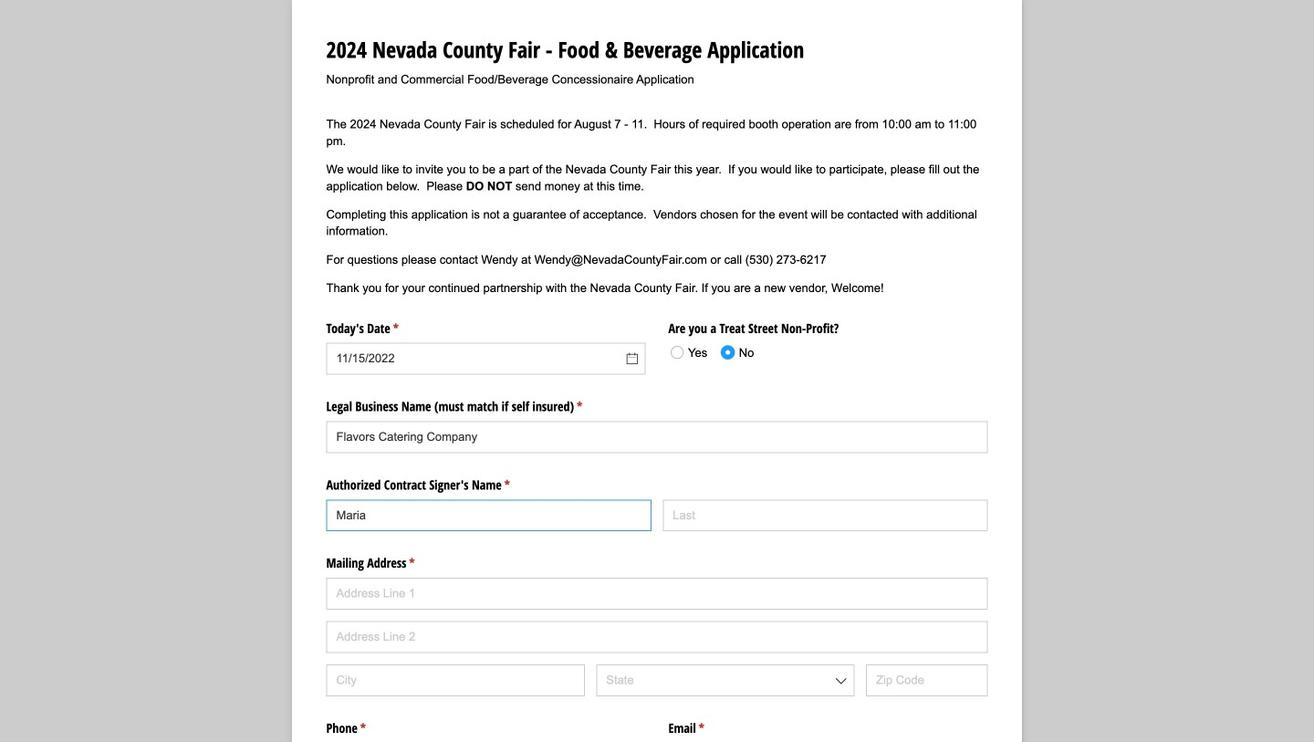 Task type: locate. For each thing, give the bounding box(es) containing it.
Zip Code text field
[[866, 665, 988, 696]]

None text field
[[326, 421, 988, 453]]

None radio
[[665, 338, 720, 366], [715, 338, 754, 366], [665, 338, 720, 366], [715, 338, 754, 366]]

None text field
[[326, 343, 646, 375]]

Last text field
[[663, 500, 988, 531]]

First text field
[[326, 500, 652, 531]]

State text field
[[596, 665, 855, 696]]



Task type: describe. For each thing, give the bounding box(es) containing it.
City text field
[[326, 665, 585, 696]]

Address Line 2 text field
[[326, 621, 988, 653]]

Address Line 1 text field
[[326, 578, 988, 610]]



